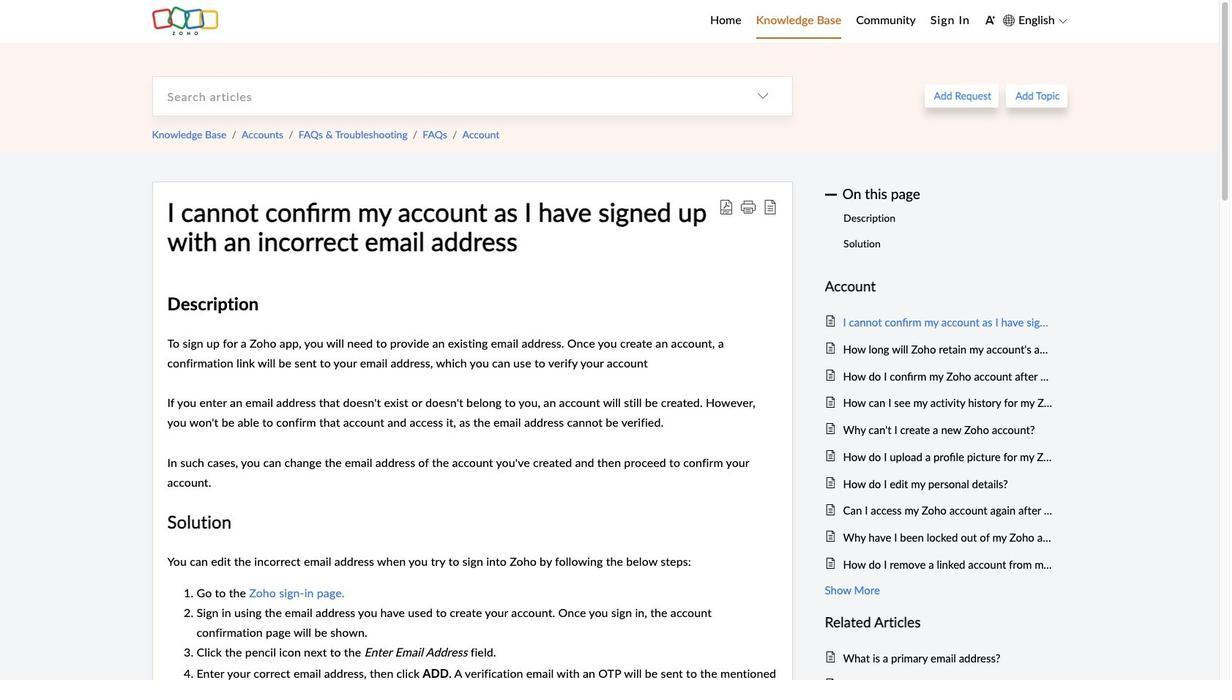 Task type: describe. For each thing, give the bounding box(es) containing it.
choose languages element
[[1003, 11, 1068, 30]]

Search articles field
[[153, 77, 734, 115]]

choose category image
[[757, 90, 769, 102]]

reader view image
[[763, 200, 778, 214]]

choose category element
[[734, 77, 792, 115]]



Task type: vqa. For each thing, say whether or not it's contained in the screenshot.
choose category element
yes



Task type: locate. For each thing, give the bounding box(es) containing it.
0 vertical spatial heading
[[825, 275, 1053, 298]]

user preference element
[[985, 10, 996, 32]]

download as pdf image
[[719, 200, 734, 214]]

user preference image
[[985, 15, 996, 26]]

2 heading from the top
[[825, 611, 1053, 634]]

1 heading from the top
[[825, 275, 1053, 298]]

1 vertical spatial heading
[[825, 611, 1053, 634]]

heading
[[825, 275, 1053, 298], [825, 611, 1053, 634]]



